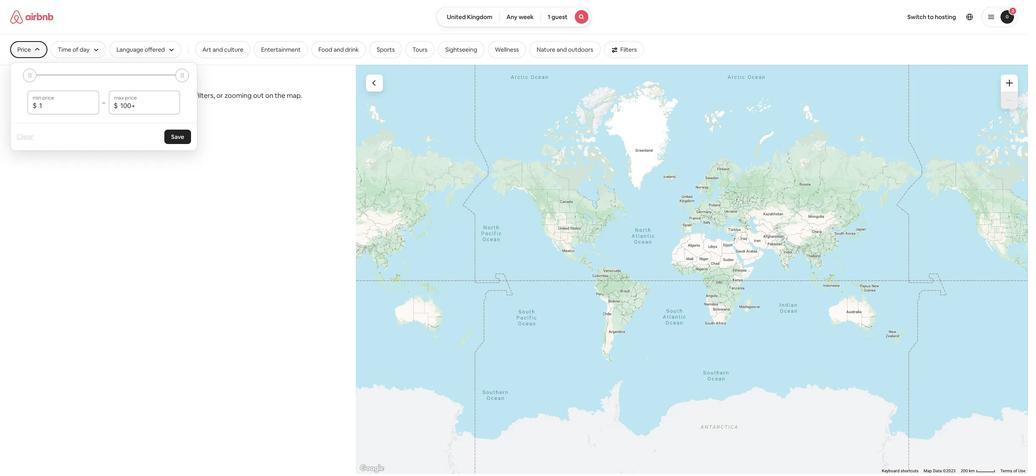 Task type: describe. For each thing, give the bounding box(es) containing it.
$ for $ text field
[[33, 101, 37, 110]]

1
[[548, 13, 550, 21]]

use
[[1018, 469, 1026, 473]]

results
[[25, 74, 54, 86]]

remove all filters link
[[10, 114, 71, 129]]

remove all filters
[[17, 118, 64, 125]]

clear
[[17, 132, 33, 141]]

filters,
[[196, 91, 215, 100]]

any week
[[506, 13, 534, 21]]

save button
[[164, 130, 191, 144]]

shortcuts
[[901, 469, 919, 473]]

1 guest button
[[541, 7, 592, 27]]

united kingdom button
[[436, 7, 500, 27]]

save
[[171, 133, 184, 141]]

Entertainment button
[[254, 41, 308, 58]]

Sightseeing button
[[438, 41, 484, 58]]

terms of use
[[1001, 469, 1026, 473]]

zoom out image
[[1006, 97, 1013, 104]]

or
[[216, 91, 223, 100]]

keyboard shortcuts
[[882, 469, 919, 473]]

filters
[[48, 118, 64, 125]]

by
[[89, 91, 97, 100]]

try
[[10, 91, 20, 100]]

no results
[[10, 74, 54, 86]]

2 your from the left
[[129, 91, 143, 100]]

and for art
[[213, 46, 223, 53]]

1 your from the left
[[52, 91, 66, 100]]

drink
[[345, 46, 359, 53]]

dates,
[[144, 91, 163, 100]]

on
[[265, 91, 273, 100]]

$ for $ text box
[[114, 101, 118, 110]]

map.
[[287, 91, 302, 100]]

nature and outdoors
[[537, 46, 593, 53]]

united
[[447, 13, 466, 21]]

kingdom
[[467, 13, 492, 21]]

changing
[[98, 91, 127, 100]]

Food and drink button
[[311, 41, 366, 58]]

200 km button
[[958, 468, 998, 474]]

removing
[[165, 91, 194, 100]]

and for food
[[334, 46, 344, 53]]

culture
[[224, 46, 243, 53]]

clear button
[[12, 128, 38, 145]]

keyboard
[[882, 469, 900, 473]]

zoom in image
[[1006, 80, 1013, 86]]

terms
[[1001, 469, 1012, 473]]

map
[[924, 469, 932, 473]]

Art and culture button
[[195, 41, 251, 58]]

$ text field
[[39, 102, 94, 110]]

price button
[[10, 41, 47, 58]]

map data ©2023
[[924, 469, 956, 473]]

terms of use link
[[1001, 469, 1026, 473]]

and for nature
[[557, 46, 567, 53]]

try adjusting your search by changing your dates, removing filters, or zooming out on the map.
[[10, 91, 302, 100]]

$ text field
[[120, 102, 175, 110]]



Task type: vqa. For each thing, say whether or not it's contained in the screenshot.
· in the Online experience hosted by Klaudia 60 mins · Hosted in English
no



Task type: locate. For each thing, give the bounding box(es) containing it.
all
[[41, 118, 47, 125]]

profile element
[[602, 0, 1018, 34]]

united kingdom
[[447, 13, 492, 21]]

km
[[969, 469, 975, 473]]

keyboard shortcuts button
[[882, 468, 919, 474]]

outdoors
[[568, 46, 593, 53]]

wellness
[[495, 46, 519, 53]]

1 horizontal spatial $
[[114, 101, 118, 110]]

any week button
[[499, 7, 541, 27]]

art
[[202, 46, 211, 53]]

and
[[213, 46, 223, 53], [334, 46, 344, 53], [557, 46, 567, 53]]

Tours button
[[405, 41, 435, 58]]

3 and from the left
[[557, 46, 567, 53]]

week
[[519, 13, 534, 21]]

None search field
[[436, 7, 592, 27]]

guest
[[552, 13, 568, 21]]

your up $ text box
[[129, 91, 143, 100]]

2 $ from the left
[[114, 101, 118, 110]]

200 km
[[961, 469, 976, 473]]

google image
[[358, 463, 386, 474]]

1 guest
[[548, 13, 568, 21]]

food and drink
[[318, 46, 359, 53]]

1 horizontal spatial your
[[129, 91, 143, 100]]

Nature and outdoors button
[[530, 41, 601, 58]]

of
[[1013, 469, 1017, 473]]

0 horizontal spatial and
[[213, 46, 223, 53]]

Wellness button
[[488, 41, 526, 58]]

adjusting
[[22, 91, 50, 100]]

and right nature
[[557, 46, 567, 53]]

your
[[52, 91, 66, 100], [129, 91, 143, 100]]

none search field containing united kingdom
[[436, 7, 592, 27]]

Sports button
[[370, 41, 402, 58]]

1 and from the left
[[213, 46, 223, 53]]

$
[[33, 101, 37, 110], [114, 101, 118, 110]]

no
[[10, 74, 23, 86]]

price
[[17, 46, 31, 53]]

1 horizontal spatial and
[[334, 46, 344, 53]]

food
[[318, 46, 332, 53]]

nature
[[537, 46, 555, 53]]

art and culture
[[202, 46, 243, 53]]

0 horizontal spatial your
[[52, 91, 66, 100]]

and left drink
[[334, 46, 344, 53]]

sports
[[377, 46, 395, 53]]

tours
[[413, 46, 428, 53]]

2 horizontal spatial and
[[557, 46, 567, 53]]

and inside button
[[213, 46, 223, 53]]

$ down the 'adjusting'
[[33, 101, 37, 110]]

$ down changing
[[114, 101, 118, 110]]

©2023
[[943, 469, 956, 473]]

2 and from the left
[[334, 46, 344, 53]]

zooming
[[225, 91, 252, 100]]

any
[[506, 13, 517, 21]]

and right the art
[[213, 46, 223, 53]]

sightseeing
[[445, 46, 477, 53]]

out
[[253, 91, 264, 100]]

data
[[933, 469, 942, 473]]

search
[[67, 91, 88, 100]]

your up $ text field
[[52, 91, 66, 100]]

200
[[961, 469, 968, 473]]

remove
[[17, 118, 40, 125]]

–
[[102, 99, 105, 106]]

the
[[275, 91, 285, 100]]

0 horizontal spatial $
[[33, 101, 37, 110]]

entertainment
[[261, 46, 301, 53]]

1 $ from the left
[[33, 101, 37, 110]]



